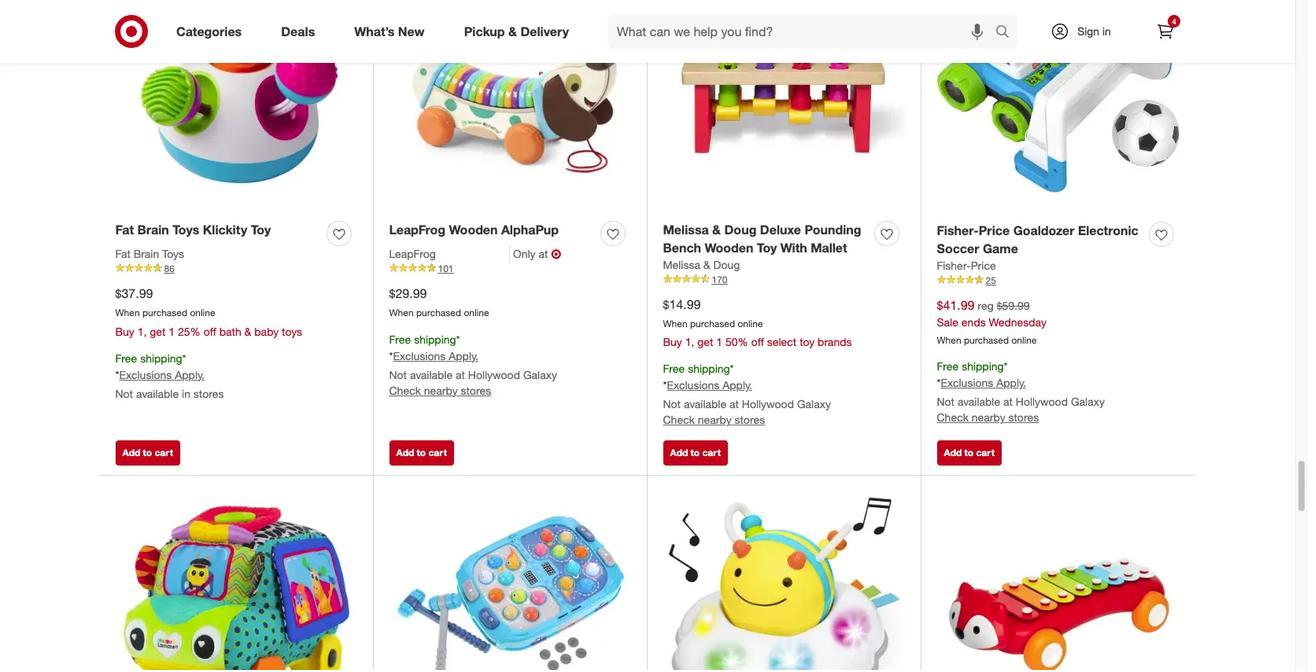 Task type: describe. For each thing, give the bounding box(es) containing it.
when for $37.99
[[115, 307, 140, 319]]

leapfrog wooden alphapup link
[[389, 221, 559, 239]]

hollywood for goaldozer
[[1016, 395, 1068, 409]]

1, for $37.99
[[138, 325, 147, 338]]

categories link
[[163, 14, 262, 49]]

cart for $29.99
[[429, 447, 447, 459]]

reg
[[978, 299, 994, 312]]

in inside sign in link
[[1103, 24, 1112, 38]]

available for melissa & doug deluxe pounding bench wooden toy with mallet
[[684, 398, 727, 411]]

when for $29.99
[[389, 307, 414, 319]]

apply. for price
[[997, 377, 1027, 390]]

mallet
[[811, 240, 848, 256]]

25
[[986, 274, 997, 286]]

purchased for $37.99
[[142, 307, 187, 319]]

add to cart for $14.99
[[670, 447, 721, 459]]

shipping for fisher-price goaldozer electronic soccer game
[[962, 360, 1004, 373]]

86
[[164, 263, 175, 275]]

check nearby stores button for fisher-price goaldozer electronic soccer game
[[937, 410, 1039, 426]]

with
[[781, 240, 808, 256]]

toys for fat brain toys
[[162, 247, 184, 261]]

sign
[[1078, 24, 1100, 38]]

leapfrog for leapfrog
[[389, 247, 436, 261]]

not for $29.99
[[389, 368, 407, 381]]

fisher-price goaldozer electronic soccer game
[[937, 223, 1139, 256]]

doug for melissa & doug deluxe pounding bench wooden toy with mallet
[[725, 222, 757, 238]]

new
[[398, 23, 425, 39]]

25 link
[[937, 274, 1181, 287]]

deals
[[281, 23, 315, 39]]

search
[[989, 25, 1027, 41]]

price for fisher-price goaldozer electronic soccer game
[[979, 223, 1010, 238]]

sale
[[937, 315, 959, 329]]

exclusions apply. link for fisher-price goaldozer electronic soccer game
[[941, 377, 1027, 390]]

sign in
[[1078, 24, 1112, 38]]

alphapup
[[501, 222, 559, 238]]

soccer
[[937, 241, 980, 256]]

add to cart for $29.99
[[396, 447, 447, 459]]

50%
[[726, 336, 749, 349]]

what's new link
[[341, 14, 445, 49]]

pounding
[[805, 222, 862, 238]]

galaxy for fisher-price goaldozer electronic soccer game
[[1072, 395, 1105, 409]]

hollywood for doug
[[742, 398, 794, 411]]

get for $37.99
[[150, 325, 166, 338]]

only at ¬
[[513, 246, 562, 262]]

4 add to cart button from the left
[[937, 441, 1002, 466]]

101 link
[[389, 262, 632, 276]]

nearby for leapfrog wooden alphapup
[[424, 384, 458, 397]]

online for $29.99
[[464, 307, 489, 319]]

$29.99
[[389, 286, 427, 302]]

check nearby stores button for leapfrog wooden alphapup
[[389, 383, 491, 399]]

off for $37.99
[[204, 325, 216, 338]]

fat brain toys klickity toy link
[[115, 221, 271, 239]]

170
[[712, 274, 728, 285]]

fisher-price goaldozer electronic soccer game link
[[937, 222, 1144, 258]]

leapfrog link
[[389, 246, 510, 262]]

fat brain toys
[[115, 247, 184, 261]]

check for leapfrog wooden alphapup
[[389, 384, 421, 397]]

shipping for melissa & doug deluxe pounding bench wooden toy with mallet
[[688, 362, 730, 376]]

& for melissa & doug
[[704, 258, 711, 271]]

$37.99
[[115, 286, 153, 302]]

add for $37.99
[[122, 447, 140, 459]]

to for $29.99
[[417, 447, 426, 459]]

deluxe
[[760, 222, 802, 238]]

4 to from the left
[[965, 447, 974, 459]]

$41.99
[[937, 297, 975, 313]]

exclusions apply. link for fat brain toys klickity toy
[[119, 368, 205, 381]]

shipping for leapfrog wooden alphapup
[[414, 333, 456, 346]]

$29.99 when purchased online
[[389, 286, 489, 319]]

wednesday
[[989, 315, 1047, 329]]

cart for $14.99
[[703, 447, 721, 459]]

& for melissa & doug deluxe pounding bench wooden toy with mallet
[[713, 222, 721, 238]]

fat for fat brain toys klickity toy
[[115, 222, 134, 238]]

fat for fat brain toys
[[115, 247, 131, 261]]

brands
[[818, 336, 852, 349]]

free shipping * * exclusions apply. not available in stores
[[115, 352, 224, 400]]

at for melissa & doug deluxe pounding bench wooden toy with mallet
[[730, 398, 739, 411]]

$14.99 when purchased online buy 1, get 1 50% off select toy brands
[[663, 297, 852, 349]]

exclusions apply. link for leapfrog wooden alphapup
[[393, 349, 479, 363]]

fisher- for fisher-price goaldozer electronic soccer game
[[937, 223, 979, 238]]

& inside $37.99 when purchased online buy 1, get 1 25% off bath & baby toys
[[245, 325, 252, 338]]

fisher-price link
[[937, 258, 997, 274]]

1 for $37.99
[[169, 325, 175, 338]]

apply. for &
[[723, 379, 753, 392]]

stores inside free shipping * * exclusions apply. not available in stores
[[194, 387, 224, 400]]

what's
[[354, 23, 395, 39]]

pickup
[[464, 23, 505, 39]]

klickity
[[203, 222, 247, 238]]

melissa & doug link
[[663, 257, 740, 273]]

fat brain toys link
[[115, 246, 184, 262]]

apply. for wooden
[[449, 349, 479, 363]]

in inside free shipping * * exclusions apply. not available in stores
[[182, 387, 190, 400]]

free shipping * * exclusions apply. not available at hollywood galaxy check nearby stores for alphapup
[[389, 333, 557, 397]]

off for $14.99
[[752, 336, 764, 349]]

add to cart button for $37.99
[[115, 441, 180, 466]]

select
[[767, 336, 797, 349]]

86 link
[[115, 262, 358, 276]]

fisher- for fisher-price
[[937, 259, 971, 272]]

online for $37.99
[[190, 307, 215, 319]]

¬
[[551, 246, 562, 262]]

melissa & doug deluxe pounding bench wooden toy with mallet link
[[663, 221, 869, 257]]

search button
[[989, 14, 1027, 52]]

toys for fat brain toys klickity toy
[[173, 222, 199, 238]]

get for $14.99
[[698, 336, 714, 349]]



Task type: vqa. For each thing, say whether or not it's contained in the screenshot.
WHEN within the $14.99 When purchased online Buy 1, get 1 50% off select toy brands
yes



Task type: locate. For each thing, give the bounding box(es) containing it.
1, for $14.99
[[686, 336, 695, 349]]

1 horizontal spatial get
[[698, 336, 714, 349]]

0 horizontal spatial get
[[150, 325, 166, 338]]

1 horizontal spatial check
[[663, 413, 695, 427]]

buy for $37.99
[[115, 325, 135, 338]]

1 horizontal spatial galaxy
[[798, 398, 831, 411]]

$41.99 reg $59.99 sale ends wednesday when purchased online
[[937, 297, 1047, 346]]

apply. inside free shipping * * exclusions apply. not available in stores
[[175, 368, 205, 381]]

0 horizontal spatial nearby
[[424, 384, 458, 397]]

0 vertical spatial melissa
[[663, 222, 709, 238]]

1 vertical spatial in
[[182, 387, 190, 400]]

apply. down 25%
[[175, 368, 205, 381]]

0 vertical spatial leapfrog
[[389, 222, 446, 238]]

goaldozer
[[1014, 223, 1075, 238]]

apply. for brain
[[175, 368, 205, 381]]

1 horizontal spatial 1
[[717, 336, 723, 349]]

3 add to cart from the left
[[670, 447, 721, 459]]

nearby for fisher-price goaldozer electronic soccer game
[[972, 411, 1006, 425]]

fat
[[115, 222, 134, 238], [115, 247, 131, 261]]

4 add to cart from the left
[[944, 447, 995, 459]]

0 vertical spatial fisher-
[[937, 223, 979, 238]]

0 horizontal spatial free shipping * * exclusions apply. not available at hollywood galaxy check nearby stores
[[389, 333, 557, 397]]

melissa for melissa & doug
[[663, 258, 701, 271]]

1 vertical spatial leapfrog
[[389, 247, 436, 261]]

free shipping * * exclusions apply. not available at hollywood galaxy check nearby stores down $29.99 when purchased online
[[389, 333, 557, 397]]

lamaze freddie's activity bus baby toy image
[[115, 491, 358, 671], [115, 491, 358, 671]]

1 vertical spatial fisher-
[[937, 259, 971, 272]]

0 horizontal spatial 1,
[[138, 325, 147, 338]]

4 add from the left
[[944, 447, 962, 459]]

1 inside "$14.99 when purchased online buy 1, get 1 50% off select toy brands"
[[717, 336, 723, 349]]

buy for $14.99
[[663, 336, 683, 349]]

3 to from the left
[[691, 447, 700, 459]]

categories
[[176, 23, 242, 39]]

price up 25
[[971, 259, 997, 272]]

get left 50%
[[698, 336, 714, 349]]

2 add to cart from the left
[[396, 447, 447, 459]]

1
[[169, 325, 175, 338], [717, 336, 723, 349]]

0 vertical spatial fat
[[115, 222, 134, 238]]

1 add from the left
[[122, 447, 140, 459]]

at for fisher-price goaldozer electronic soccer game
[[1004, 395, 1013, 409]]

not for $14.99
[[663, 398, 681, 411]]

What can we help you find? suggestions appear below search field
[[608, 14, 1000, 49]]

1 horizontal spatial buy
[[663, 336, 683, 349]]

shipping for fat brain toys klickity toy
[[140, 352, 182, 365]]

toy
[[800, 336, 815, 349]]

electronic
[[1079, 223, 1139, 238]]

0 horizontal spatial in
[[182, 387, 190, 400]]

0 vertical spatial in
[[1103, 24, 1112, 38]]

leapfrog up $29.99
[[389, 247, 436, 261]]

& for pickup & delivery
[[509, 23, 517, 39]]

exclusions apply. link down $29.99 when purchased online
[[393, 349, 479, 363]]

buy inside $37.99 when purchased online buy 1, get 1 25% off bath & baby toys
[[115, 325, 135, 338]]

free for melissa & doug deluxe pounding bench wooden toy with mallet
[[663, 362, 685, 376]]

price inside fisher-price goaldozer electronic soccer game
[[979, 223, 1010, 238]]

online up 50%
[[738, 318, 763, 330]]

0 vertical spatial wooden
[[449, 222, 498, 238]]

galaxy for leapfrog wooden alphapup
[[524, 368, 557, 381]]

exclusions for fat brain toys klickity toy
[[119, 368, 172, 381]]

melissa
[[663, 222, 709, 238], [663, 258, 701, 271]]

add for $14.99
[[670, 447, 688, 459]]

in down 25%
[[182, 387, 190, 400]]

ready! set! play! link whack a mole arcade game toy for one or two players image
[[389, 491, 632, 671], [389, 491, 632, 671]]

fisher-
[[937, 223, 979, 238], [937, 259, 971, 272]]

1, inside $37.99 when purchased online buy 1, get 1 25% off bath & baby toys
[[138, 325, 147, 338]]

& inside melissa & doug deluxe pounding bench wooden toy with mallet
[[713, 222, 721, 238]]

toys inside fat brain toys link
[[162, 247, 184, 261]]

shipping down $29.99 when purchased online
[[414, 333, 456, 346]]

what's new
[[354, 23, 425, 39]]

2 fisher- from the top
[[937, 259, 971, 272]]

price up the game
[[979, 223, 1010, 238]]

0 horizontal spatial toy
[[251, 222, 271, 238]]

0 horizontal spatial hollywood
[[468, 368, 520, 381]]

toys
[[173, 222, 199, 238], [162, 247, 184, 261]]

exclusions apply. link for melissa & doug deluxe pounding bench wooden toy with mallet
[[667, 379, 753, 392]]

get
[[150, 325, 166, 338], [698, 336, 714, 349]]

online inside $41.99 reg $59.99 sale ends wednesday when purchased online
[[1012, 334, 1037, 346]]

2 horizontal spatial nearby
[[972, 411, 1006, 425]]

doug left deluxe
[[725, 222, 757, 238]]

1 vertical spatial doug
[[714, 258, 740, 271]]

0 horizontal spatial buy
[[115, 325, 135, 338]]

toys inside the fat brain toys klickity toy link
[[173, 222, 199, 238]]

apply. down the wednesday
[[997, 377, 1027, 390]]

2 leapfrog from the top
[[389, 247, 436, 261]]

brain for fat brain toys
[[134, 247, 159, 261]]

price for fisher-price
[[971, 259, 997, 272]]

wooden inside melissa & doug deluxe pounding bench wooden toy with mallet
[[705, 240, 754, 256]]

purchased down $29.99
[[416, 307, 461, 319]]

available
[[410, 368, 453, 381], [136, 387, 179, 400], [958, 395, 1001, 409], [684, 398, 727, 411]]

free for fat brain toys klickity toy
[[115, 352, 137, 365]]

off inside $37.99 when purchased online buy 1, get 1 25% off bath & baby toys
[[204, 325, 216, 338]]

stores for melissa & doug deluxe pounding bench wooden toy with mallet
[[735, 413, 765, 427]]

0 horizontal spatial galaxy
[[524, 368, 557, 381]]

1 add to cart button from the left
[[115, 441, 180, 466]]

available for leapfrog wooden alphapup
[[410, 368, 453, 381]]

doug
[[725, 222, 757, 238], [714, 258, 740, 271]]

apply. down 50%
[[723, 379, 753, 392]]

free down $37.99
[[115, 352, 137, 365]]

2 add to cart button from the left
[[389, 441, 454, 466]]

& inside melissa & doug "link"
[[704, 258, 711, 271]]

exclusions for fisher-price goaldozer electronic soccer game
[[941, 377, 994, 390]]

when down sale
[[937, 334, 962, 346]]

nearby
[[424, 384, 458, 397], [972, 411, 1006, 425], [698, 413, 732, 427]]

bench
[[663, 240, 702, 256]]

brain up $37.99
[[134, 247, 159, 261]]

1 horizontal spatial off
[[752, 336, 764, 349]]

2 fat from the top
[[115, 247, 131, 261]]

check for melissa & doug deluxe pounding bench wooden toy with mallet
[[663, 413, 695, 427]]

1 horizontal spatial check nearby stores button
[[663, 413, 765, 428]]

1, inside "$14.99 when purchased online buy 1, get 1 50% off select toy brands"
[[686, 336, 695, 349]]

170 link
[[663, 273, 906, 287]]

melissa inside "link"
[[663, 258, 701, 271]]

brain up fat brain toys
[[137, 222, 169, 238]]

3 cart from the left
[[703, 447, 721, 459]]

at inside only at ¬
[[539, 247, 548, 261]]

when down $37.99
[[115, 307, 140, 319]]

1 melissa from the top
[[663, 222, 709, 238]]

purchased for $29.99
[[416, 307, 461, 319]]

free shipping * * exclusions apply. not available at hollywood galaxy check nearby stores
[[389, 333, 557, 397], [937, 360, 1105, 425], [663, 362, 831, 427]]

4
[[1173, 17, 1177, 26]]

1 to from the left
[[143, 447, 152, 459]]

4 cart from the left
[[977, 447, 995, 459]]

doug inside melissa & doug deluxe pounding bench wooden toy with mallet
[[725, 222, 757, 238]]

free shipping * * exclusions apply. not available at hollywood galaxy check nearby stores for goaldozer
[[937, 360, 1105, 425]]

leapfrog up leapfrog link
[[389, 222, 446, 238]]

free
[[389, 333, 411, 346], [115, 352, 137, 365], [937, 360, 959, 373], [663, 362, 685, 376]]

add to cart button for $14.99
[[663, 441, 728, 466]]

online inside "$14.99 when purchased online buy 1, get 1 50% off select toy brands"
[[738, 318, 763, 330]]

skip hop explore & more follow-bee crawl toy image
[[663, 491, 906, 671], [663, 491, 906, 671]]

wooden up leapfrog link
[[449, 222, 498, 238]]

get inside $37.99 when purchased online buy 1, get 1 25% off bath & baby toys
[[150, 325, 166, 338]]

pickup & delivery link
[[451, 14, 589, 49]]

1 cart from the left
[[155, 447, 173, 459]]

1 add to cart from the left
[[122, 447, 173, 459]]

buy down $37.99
[[115, 325, 135, 338]]

check for fisher-price goaldozer electronic soccer game
[[937, 411, 969, 425]]

add to cart
[[122, 447, 173, 459], [396, 447, 447, 459], [670, 447, 721, 459], [944, 447, 995, 459]]

skip hop explore & more musical toy xylophone fox image
[[937, 491, 1181, 671], [937, 491, 1181, 671]]

brain
[[137, 222, 169, 238], [134, 247, 159, 261]]

off left bath
[[204, 325, 216, 338]]

pickup & delivery
[[464, 23, 569, 39]]

ends
[[962, 315, 986, 329]]

hollywood for alphapup
[[468, 368, 520, 381]]

purchased up 25%
[[142, 307, 187, 319]]

wooden
[[449, 222, 498, 238], [705, 240, 754, 256]]

melissa & doug deluxe pounding bench wooden toy with mallet
[[663, 222, 862, 256]]

exclusions
[[393, 349, 446, 363], [119, 368, 172, 381], [941, 377, 994, 390], [667, 379, 720, 392]]

fisher- inside fisher-price goaldozer electronic soccer game
[[937, 223, 979, 238]]

toys up 86
[[162, 247, 184, 261]]

add to cart button for $29.99
[[389, 441, 454, 466]]

toys left the klickity
[[173, 222, 199, 238]]

available for fat brain toys klickity toy
[[136, 387, 179, 400]]

1 fisher- from the top
[[937, 223, 979, 238]]

at for leapfrog wooden alphapup
[[456, 368, 465, 381]]

2 horizontal spatial hollywood
[[1016, 395, 1068, 409]]

leapfrog wooden alphapup
[[389, 222, 559, 238]]

1 vertical spatial wooden
[[705, 240, 754, 256]]

free shipping * * exclusions apply. not available at hollywood galaxy check nearby stores for doug
[[663, 362, 831, 427]]

online for $14.99
[[738, 318, 763, 330]]

$59.99
[[997, 299, 1030, 312]]

to for $37.99
[[143, 447, 152, 459]]

& inside pickup & delivery link
[[509, 23, 517, 39]]

sign in link
[[1038, 14, 1136, 49]]

not for $37.99
[[115, 387, 133, 400]]

$14.99
[[663, 297, 701, 312]]

check nearby stores button
[[389, 383, 491, 399], [937, 410, 1039, 426], [663, 413, 765, 428]]

0 vertical spatial brain
[[137, 222, 169, 238]]

melissa & doug deluxe pounding bench wooden toy with mallet image
[[663, 0, 906, 212], [663, 0, 906, 212]]

purchased inside $29.99 when purchased online
[[416, 307, 461, 319]]

0 vertical spatial toy
[[251, 222, 271, 238]]

check nearby stores button for melissa & doug deluxe pounding bench wooden toy with mallet
[[663, 413, 765, 428]]

fat brain toys klickity toy
[[115, 222, 271, 238]]

buy down the $14.99
[[663, 336, 683, 349]]

*
[[456, 333, 460, 346], [389, 349, 393, 363], [182, 352, 186, 365], [1004, 360, 1008, 373], [730, 362, 734, 376], [115, 368, 119, 381], [937, 377, 941, 390], [663, 379, 667, 392]]

fisher- up soccer
[[937, 223, 979, 238]]

when down the $14.99
[[663, 318, 688, 330]]

$37.99 when purchased online buy 1, get 1 25% off bath & baby toys
[[115, 286, 302, 338]]

when inside $37.99 when purchased online buy 1, get 1 25% off bath & baby toys
[[115, 307, 140, 319]]

toy
[[251, 222, 271, 238], [757, 240, 777, 256]]

when for $14.99
[[663, 318, 688, 330]]

in right sign
[[1103, 24, 1112, 38]]

game
[[983, 241, 1019, 256]]

fisher- down soccer
[[937, 259, 971, 272]]

online inside $29.99 when purchased online
[[464, 307, 489, 319]]

3 add to cart button from the left
[[663, 441, 728, 466]]

off
[[204, 325, 216, 338], [752, 336, 764, 349]]

2 melissa from the top
[[663, 258, 701, 271]]

stores for fisher-price goaldozer electronic soccer game
[[1009, 411, 1039, 425]]

add for $29.99
[[396, 447, 414, 459]]

0 horizontal spatial off
[[204, 325, 216, 338]]

free down the $14.99
[[663, 362, 685, 376]]

0 horizontal spatial wooden
[[449, 222, 498, 238]]

fat up fat brain toys
[[115, 222, 134, 238]]

0 horizontal spatial 1
[[169, 325, 175, 338]]

melissa & doug
[[663, 258, 740, 271]]

leapfrog wooden alphapup image
[[389, 0, 632, 212], [389, 0, 632, 212]]

apply. down $29.99 when purchased online
[[449, 349, 479, 363]]

1 horizontal spatial free shipping * * exclusions apply. not available at hollywood galaxy check nearby stores
[[663, 362, 831, 427]]

2 horizontal spatial check nearby stores button
[[937, 410, 1039, 426]]

shipping down 25%
[[140, 352, 182, 365]]

0 horizontal spatial check nearby stores button
[[389, 383, 491, 399]]

available inside free shipping * * exclusions apply. not available in stores
[[136, 387, 179, 400]]

online
[[190, 307, 215, 319], [464, 307, 489, 319], [738, 318, 763, 330], [1012, 334, 1037, 346]]

melissa down bench
[[663, 258, 701, 271]]

free inside free shipping * * exclusions apply. not available in stores
[[115, 352, 137, 365]]

1 horizontal spatial nearby
[[698, 413, 732, 427]]

melissa inside melissa & doug deluxe pounding bench wooden toy with mallet
[[663, 222, 709, 238]]

wooden up melissa & doug
[[705, 240, 754, 256]]

online up 25%
[[190, 307, 215, 319]]

0 vertical spatial price
[[979, 223, 1010, 238]]

2 horizontal spatial galaxy
[[1072, 395, 1105, 409]]

2 horizontal spatial free shipping * * exclusions apply. not available at hollywood galaxy check nearby stores
[[937, 360, 1105, 425]]

fisher-price
[[937, 259, 997, 272]]

1 fat from the top
[[115, 222, 134, 238]]

doug inside "link"
[[714, 258, 740, 271]]

stores for leapfrog wooden alphapup
[[461, 384, 491, 397]]

2 to from the left
[[417, 447, 426, 459]]

toy right the klickity
[[251, 222, 271, 238]]

1 horizontal spatial toy
[[757, 240, 777, 256]]

add to cart button
[[115, 441, 180, 466], [389, 441, 454, 466], [663, 441, 728, 466], [937, 441, 1002, 466]]

online inside $37.99 when purchased online buy 1, get 1 25% off bath & baby toys
[[190, 307, 215, 319]]

purchased up 50%
[[690, 318, 735, 330]]

purchased inside $41.99 reg $59.99 sale ends wednesday when purchased online
[[964, 334, 1009, 346]]

1 vertical spatial toys
[[162, 247, 184, 261]]

1 vertical spatial brain
[[134, 247, 159, 261]]

shipping
[[414, 333, 456, 346], [140, 352, 182, 365], [962, 360, 1004, 373], [688, 362, 730, 376]]

purchased for $14.99
[[690, 318, 735, 330]]

get inside "$14.99 when purchased online buy 1, get 1 50% off select toy brands"
[[698, 336, 714, 349]]

exclusions for melissa & doug deluxe pounding bench wooden toy with mallet
[[667, 379, 720, 392]]

1 vertical spatial price
[[971, 259, 997, 272]]

free down sale
[[937, 360, 959, 373]]

in
[[1103, 24, 1112, 38], [182, 387, 190, 400]]

2 horizontal spatial check
[[937, 411, 969, 425]]

leapfrog
[[389, 222, 446, 238], [389, 247, 436, 261]]

add
[[122, 447, 140, 459], [396, 447, 414, 459], [670, 447, 688, 459], [944, 447, 962, 459]]

to for $14.99
[[691, 447, 700, 459]]

1 horizontal spatial 1,
[[686, 336, 695, 349]]

free down $29.99
[[389, 333, 411, 346]]

shipping down 50%
[[688, 362, 730, 376]]

0 vertical spatial toys
[[173, 222, 199, 238]]

1 inside $37.99 when purchased online buy 1, get 1 25% off bath & baby toys
[[169, 325, 175, 338]]

1 horizontal spatial wooden
[[705, 240, 754, 256]]

stores
[[461, 384, 491, 397], [194, 387, 224, 400], [1009, 411, 1039, 425], [735, 413, 765, 427]]

toys
[[282, 325, 302, 338]]

available for fisher-price goaldozer electronic soccer game
[[958, 395, 1001, 409]]

galaxy
[[524, 368, 557, 381], [1072, 395, 1105, 409], [798, 398, 831, 411]]

when inside $41.99 reg $59.99 sale ends wednesday when purchased online
[[937, 334, 962, 346]]

1 left 25%
[[169, 325, 175, 338]]

nearby for melissa & doug deluxe pounding bench wooden toy with mallet
[[698, 413, 732, 427]]

only
[[513, 247, 536, 261]]

2 add from the left
[[396, 447, 414, 459]]

toy down deluxe
[[757, 240, 777, 256]]

get left 25%
[[150, 325, 166, 338]]

bath
[[219, 325, 241, 338]]

melissa up bench
[[663, 222, 709, 238]]

baby
[[255, 325, 279, 338]]

1, down the $14.99
[[686, 336, 695, 349]]

purchased
[[142, 307, 187, 319], [416, 307, 461, 319], [690, 318, 735, 330], [964, 334, 1009, 346]]

1 vertical spatial melissa
[[663, 258, 701, 271]]

free for leapfrog wooden alphapup
[[389, 333, 411, 346]]

hollywood
[[468, 368, 520, 381], [1016, 395, 1068, 409], [742, 398, 794, 411]]

when down $29.99
[[389, 307, 414, 319]]

free for fisher-price goaldozer electronic soccer game
[[937, 360, 959, 373]]

1 horizontal spatial hollywood
[[742, 398, 794, 411]]

toy inside melissa & doug deluxe pounding bench wooden toy with mallet
[[757, 240, 777, 256]]

purchased down ends
[[964, 334, 1009, 346]]

when inside "$14.99 when purchased online buy 1, get 1 50% off select toy brands"
[[663, 318, 688, 330]]

shipping down ends
[[962, 360, 1004, 373]]

cart
[[155, 447, 173, 459], [429, 447, 447, 459], [703, 447, 721, 459], [977, 447, 995, 459]]

free shipping * * exclusions apply. not available at hollywood galaxy check nearby stores down the wednesday
[[937, 360, 1105, 425]]

exclusions for leapfrog wooden alphapup
[[393, 349, 446, 363]]

purchased inside "$14.99 when purchased online buy 1, get 1 50% off select toy brands"
[[690, 318, 735, 330]]

at
[[539, 247, 548, 261], [456, 368, 465, 381], [1004, 395, 1013, 409], [730, 398, 739, 411]]

shipping inside free shipping * * exclusions apply. not available in stores
[[140, 352, 182, 365]]

1 left 50%
[[717, 336, 723, 349]]

when
[[115, 307, 140, 319], [389, 307, 414, 319], [663, 318, 688, 330], [937, 334, 962, 346]]

exclusions apply. link down 25%
[[119, 368, 205, 381]]

1 leapfrog from the top
[[389, 222, 446, 238]]

off right 50%
[[752, 336, 764, 349]]

exclusions apply. link down ends
[[941, 377, 1027, 390]]

check
[[389, 384, 421, 397], [937, 411, 969, 425], [663, 413, 695, 427]]

2 cart from the left
[[429, 447, 447, 459]]

101
[[438, 263, 454, 275]]

&
[[509, 23, 517, 39], [713, 222, 721, 238], [704, 258, 711, 271], [245, 325, 252, 338]]

off inside "$14.99 when purchased online buy 1, get 1 50% off select toy brands"
[[752, 336, 764, 349]]

leapfrog for leapfrog wooden alphapup
[[389, 222, 446, 238]]

doug up 170
[[714, 258, 740, 271]]

price
[[979, 223, 1010, 238], [971, 259, 997, 272]]

apply.
[[449, 349, 479, 363], [175, 368, 205, 381], [997, 377, 1027, 390], [723, 379, 753, 392]]

brain for fat brain toys klickity toy
[[137, 222, 169, 238]]

delivery
[[521, 23, 569, 39]]

doug for melissa & doug
[[714, 258, 740, 271]]

deals link
[[268, 14, 335, 49]]

1 horizontal spatial in
[[1103, 24, 1112, 38]]

0 vertical spatial doug
[[725, 222, 757, 238]]

online down 101 link
[[464, 307, 489, 319]]

exclusions apply. link
[[393, 349, 479, 363], [119, 368, 205, 381], [941, 377, 1027, 390], [667, 379, 753, 392]]

1 vertical spatial fat
[[115, 247, 131, 261]]

4 link
[[1149, 14, 1183, 49]]

exclusions apply. link down 50%
[[667, 379, 753, 392]]

1, down $37.99
[[138, 325, 147, 338]]

buy inside "$14.99 when purchased online buy 1, get 1 50% off select toy brands"
[[663, 336, 683, 349]]

online down the wednesday
[[1012, 334, 1037, 346]]

add to cart for $37.99
[[122, 447, 173, 459]]

not
[[389, 368, 407, 381], [115, 387, 133, 400], [937, 395, 955, 409], [663, 398, 681, 411]]

exclusions inside free shipping * * exclusions apply. not available in stores
[[119, 368, 172, 381]]

buy
[[115, 325, 135, 338], [663, 336, 683, 349]]

3 add from the left
[[670, 447, 688, 459]]

purchased inside $37.99 when purchased online buy 1, get 1 25% off bath & baby toys
[[142, 307, 187, 319]]

free shipping * * exclusions apply. not available at hollywood galaxy check nearby stores down 50%
[[663, 362, 831, 427]]

when inside $29.99 when purchased online
[[389, 307, 414, 319]]

melissa for melissa & doug deluxe pounding bench wooden toy with mallet
[[663, 222, 709, 238]]

fat brain toys klickity toy image
[[115, 0, 358, 212], [115, 0, 358, 212]]

0 horizontal spatial check
[[389, 384, 421, 397]]

cart for $37.99
[[155, 447, 173, 459]]

fisher- inside fisher-price link
[[937, 259, 971, 272]]

fat up $37.99
[[115, 247, 131, 261]]

not inside free shipping * * exclusions apply. not available in stores
[[115, 387, 133, 400]]

1 for $14.99
[[717, 336, 723, 349]]

1 vertical spatial toy
[[757, 240, 777, 256]]

fisher-price goaldozer electronic soccer game image
[[937, 0, 1181, 213], [937, 0, 1181, 213]]

25%
[[178, 325, 201, 338]]

galaxy for melissa & doug deluxe pounding bench wooden toy with mallet
[[798, 398, 831, 411]]



